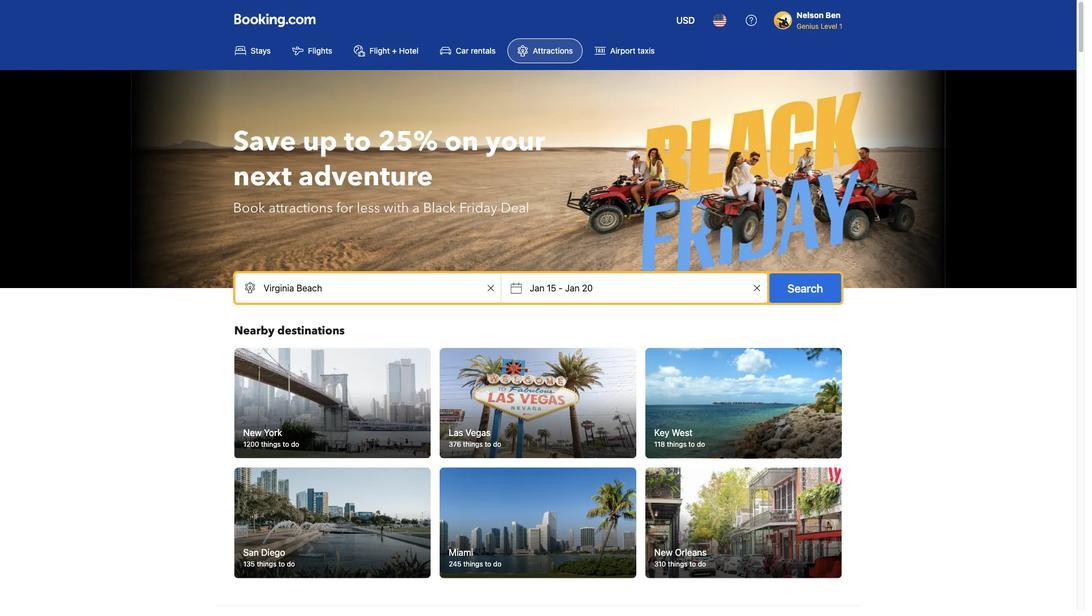 Task type: vqa. For each thing, say whether or not it's contained in the screenshot.
Additional to the top
no



Task type: describe. For each thing, give the bounding box(es) containing it.
for
[[336, 199, 354, 217]]

Where are you going? search field
[[236, 274, 501, 303]]

stays link
[[225, 38, 280, 63]]

+
[[392, 46, 397, 55]]

stays
[[251, 46, 271, 55]]

adventure
[[299, 158, 433, 195]]

search button
[[770, 274, 842, 303]]

orleans
[[676, 547, 707, 558]]

-
[[559, 283, 563, 294]]

save
[[233, 123, 296, 160]]

search
[[788, 282, 824, 295]]

do inside miami 245 things to do
[[494, 561, 502, 569]]

miami 245 things to do
[[449, 547, 502, 569]]

save up to 25% on your next adventure book attractions for less with a black friday deal
[[233, 123, 546, 217]]

attractions
[[533, 46, 573, 55]]

san diego image
[[234, 468, 431, 579]]

up
[[303, 123, 338, 160]]

key west 118 things to do
[[655, 428, 706, 449]]

taxis
[[638, 46, 655, 55]]

genius
[[797, 22, 819, 30]]

flight + hotel link
[[344, 38, 428, 63]]

nelson
[[797, 10, 824, 20]]

usd button
[[670, 7, 702, 34]]

destinations
[[278, 324, 345, 339]]

less
[[357, 199, 380, 217]]

level
[[821, 22, 838, 30]]

new for new orleans
[[655, 547, 673, 558]]

to inside save up to 25% on your next adventure book attractions for less with a black friday deal
[[344, 123, 372, 160]]

airport
[[611, 46, 636, 55]]

do for las vegas
[[493, 441, 502, 449]]

do for new york
[[291, 441, 299, 449]]

san
[[243, 547, 259, 558]]

310
[[655, 561, 666, 569]]

airport taxis link
[[585, 38, 665, 63]]

usd
[[677, 15, 696, 26]]

key west image
[[645, 348, 843, 459]]

car rentals
[[456, 46, 496, 55]]

new york 1200 things to do
[[243, 428, 299, 449]]

hotel
[[399, 46, 419, 55]]

things for new orleans
[[668, 561, 688, 569]]

with
[[384, 199, 409, 217]]

things for san diego
[[257, 561, 277, 569]]

376
[[449, 441, 461, 449]]

car rentals link
[[431, 38, 506, 63]]



Task type: locate. For each thing, give the bounding box(es) containing it.
do inside new orleans 310 things to do
[[698, 561, 707, 569]]

to inside miami 245 things to do
[[485, 561, 492, 569]]

to down west
[[689, 441, 695, 449]]

1
[[840, 22, 843, 30]]

things down vegas
[[463, 441, 483, 449]]

jan 15 - jan 20
[[530, 283, 593, 294]]

things down miami
[[464, 561, 483, 569]]

west
[[672, 428, 693, 438]]

san diego 135 things to do
[[243, 547, 295, 569]]

do inside key west 118 things to do
[[697, 441, 706, 449]]

car
[[456, 46, 469, 55]]

things for las vegas
[[463, 441, 483, 449]]

new for new york
[[243, 428, 262, 438]]

1 jan from the left
[[530, 283, 545, 294]]

things inside las vegas 376 things to do
[[463, 441, 483, 449]]

1 horizontal spatial jan
[[565, 283, 580, 294]]

do right 135 in the left of the page
[[287, 561, 295, 569]]

miami
[[449, 547, 474, 558]]

new orleans image
[[646, 468, 842, 579]]

jan right the -
[[565, 283, 580, 294]]

friday
[[460, 199, 498, 217]]

flight + hotel
[[370, 46, 419, 55]]

flights
[[308, 46, 333, 55]]

attractions link
[[508, 38, 583, 63]]

2 jan from the left
[[565, 283, 580, 294]]

key
[[655, 428, 670, 438]]

diego
[[261, 547, 285, 558]]

things down diego
[[257, 561, 277, 569]]

rentals
[[471, 46, 496, 55]]

do for san diego
[[287, 561, 295, 569]]

1 horizontal spatial new
[[655, 547, 673, 558]]

do right 1200 at the left bottom
[[291, 441, 299, 449]]

flight
[[370, 46, 390, 55]]

do for new orleans
[[698, 561, 707, 569]]

do inside las vegas 376 things to do
[[493, 441, 502, 449]]

things for key west
[[667, 441, 687, 449]]

do inside new york 1200 things to do
[[291, 441, 299, 449]]

jan
[[530, 283, 545, 294], [565, 283, 580, 294]]

do right 376
[[493, 441, 502, 449]]

15
[[547, 283, 557, 294]]

1 vertical spatial new
[[655, 547, 673, 558]]

airport taxis
[[611, 46, 655, 55]]

black
[[423, 199, 456, 217]]

york
[[264, 428, 282, 438]]

things right 310
[[668, 561, 688, 569]]

on
[[445, 123, 479, 160]]

things inside new york 1200 things to do
[[261, 441, 281, 449]]

new inside new york 1200 things to do
[[243, 428, 262, 438]]

to right up
[[344, 123, 372, 160]]

do down orleans
[[698, 561, 707, 569]]

0 horizontal spatial jan
[[530, 283, 545, 294]]

do right 118
[[697, 441, 706, 449]]

do for key west
[[697, 441, 706, 449]]

to for new york
[[283, 441, 289, 449]]

your
[[486, 123, 546, 160]]

0 vertical spatial new
[[243, 428, 262, 438]]

to for san diego
[[279, 561, 285, 569]]

to down vegas
[[485, 441, 492, 449]]

do right 245
[[494, 561, 502, 569]]

to down orleans
[[690, 561, 697, 569]]

to
[[344, 123, 372, 160], [283, 441, 289, 449], [485, 441, 492, 449], [689, 441, 695, 449], [279, 561, 285, 569], [485, 561, 492, 569], [690, 561, 697, 569]]

las vegas 376 things to do
[[449, 428, 502, 449]]

25%
[[378, 123, 438, 160]]

a
[[413, 199, 420, 217]]

to for las vegas
[[485, 441, 492, 449]]

new up 310
[[655, 547, 673, 558]]

to inside new york 1200 things to do
[[283, 441, 289, 449]]

nelson ben genius level 1
[[797, 10, 843, 30]]

new inside new orleans 310 things to do
[[655, 547, 673, 558]]

new york image
[[234, 348, 431, 459]]

things inside new orleans 310 things to do
[[668, 561, 688, 569]]

20
[[582, 283, 593, 294]]

to inside san diego 135 things to do
[[279, 561, 285, 569]]

flights link
[[283, 38, 342, 63]]

nearby
[[234, 324, 275, 339]]

vegas
[[466, 428, 491, 438]]

your account menu nelson ben genius level 1 element
[[775, 5, 848, 31]]

las
[[449, 428, 463, 438]]

do
[[291, 441, 299, 449], [493, 441, 502, 449], [697, 441, 706, 449], [287, 561, 295, 569], [494, 561, 502, 569], [698, 561, 707, 569]]

things down york
[[261, 441, 281, 449]]

to for key west
[[689, 441, 695, 449]]

things inside san diego 135 things to do
[[257, 561, 277, 569]]

to down diego
[[279, 561, 285, 569]]

next
[[233, 158, 292, 195]]

1200
[[243, 441, 259, 449]]

things inside miami 245 things to do
[[464, 561, 483, 569]]

245
[[449, 561, 462, 569]]

things
[[261, 441, 281, 449], [463, 441, 483, 449], [667, 441, 687, 449], [257, 561, 277, 569], [464, 561, 483, 569], [668, 561, 688, 569]]

to inside new orleans 310 things to do
[[690, 561, 697, 569]]

to inside las vegas 376 things to do
[[485, 441, 492, 449]]

to right 1200 at the left bottom
[[283, 441, 289, 449]]

deal
[[501, 199, 530, 217]]

things for new york
[[261, 441, 281, 449]]

things down west
[[667, 441, 687, 449]]

do inside san diego 135 things to do
[[287, 561, 295, 569]]

135
[[243, 561, 255, 569]]

booking.com image
[[234, 14, 316, 27]]

new orleans 310 things to do
[[655, 547, 707, 569]]

to for new orleans
[[690, 561, 697, 569]]

to right 245
[[485, 561, 492, 569]]

nearby destinations
[[234, 324, 345, 339]]

ben
[[826, 10, 841, 20]]

to inside key west 118 things to do
[[689, 441, 695, 449]]

las vegas image
[[440, 348, 637, 459]]

new up 1200 at the left bottom
[[243, 428, 262, 438]]

book
[[233, 199, 265, 217]]

new
[[243, 428, 262, 438], [655, 547, 673, 558]]

jan left 15
[[530, 283, 545, 294]]

118
[[655, 441, 665, 449]]

things inside key west 118 things to do
[[667, 441, 687, 449]]

attractions
[[269, 199, 333, 217]]

0 horizontal spatial new
[[243, 428, 262, 438]]

miami image
[[440, 468, 637, 579]]



